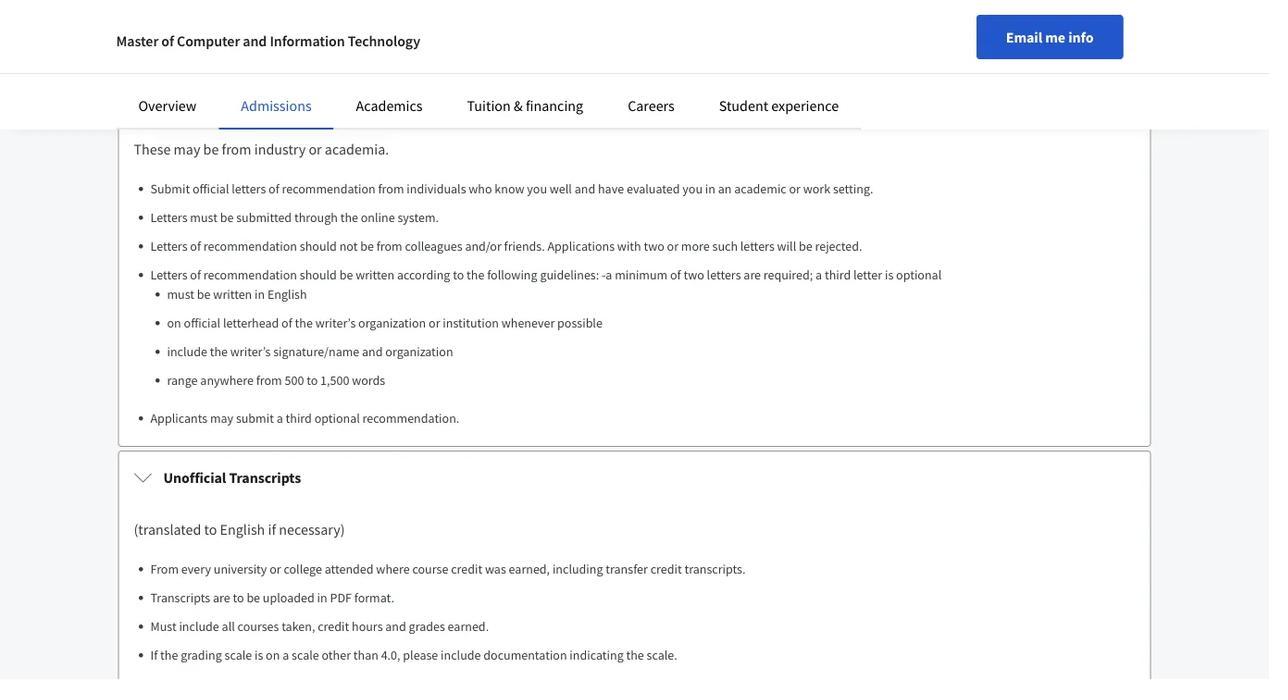 Task type: locate. For each thing, give the bounding box(es) containing it.
1 vertical spatial are
[[213, 589, 230, 606]]

letters left will
[[741, 237, 775, 254]]

written inside list item
[[213, 286, 252, 302]]

pdf
[[330, 589, 352, 606]]

must left submitted
[[190, 209, 217, 225]]

list containing must be written in english
[[158, 284, 1136, 390]]

in up as
[[594, 10, 604, 26]]

transfer
[[606, 561, 648, 577]]

1 horizontal spatial if
[[1074, 10, 1081, 26]]

letters
[[150, 209, 188, 225], [150, 237, 188, 254], [150, 266, 188, 283]]

0 vertical spatial must
[[190, 209, 217, 225]]

0 vertical spatial writer's
[[315, 314, 356, 331]]

official inside list item
[[193, 180, 229, 197]]

be left submitted
[[220, 209, 234, 225]]

if
[[1074, 10, 1081, 26], [150, 647, 158, 663]]

list containing from every university or college attended where course credit was earned, including transfer credit transcripts.
[[141, 559, 1136, 681]]

letterhead
[[223, 314, 279, 331]]

0 vertical spatial third
[[825, 266, 851, 283]]

3 letters from the top
[[150, 266, 188, 283]]

grades
[[409, 618, 445, 635]]

extracurricular/volunteer
[[853, 10, 988, 26]]

or left institution
[[429, 314, 440, 331]]

in inside list item
[[255, 286, 265, 302]]

experience
[[771, 96, 839, 115]]

list containing submit official letters of recommendation from individuals who know you well and have evaluated you in an academic or work setting.
[[141, 179, 1136, 428]]

0 horizontal spatial have
[[476, 29, 502, 46]]

1 vertical spatial letters
[[150, 237, 188, 254]]

1 vertical spatial on
[[266, 647, 280, 663]]

please down life,
[[681, 29, 717, 46]]

have inside submit official letters of recommendation from individuals who know you well and have evaluated you in an academic or work setting. list item
[[598, 180, 624, 197]]

candidacy
[[340, 10, 396, 26]]

1 scale from the left
[[225, 647, 252, 663]]

letters for letters of recommendation should be written according to the following guidelines: -a minimum of two letters are required; a third letter is optional
[[150, 266, 188, 283]]

0 vertical spatial official
[[193, 180, 229, 197]]

you left well
[[527, 180, 547, 197]]

1 vertical spatial transcripts
[[150, 589, 210, 606]]

1 horizontal spatial scale
[[292, 647, 319, 663]]

must include all courses taken, credit hours and grades earned.
[[150, 618, 489, 635]]

unofficial
[[163, 469, 226, 487]]

student experience
[[719, 96, 839, 115]]

1 horizontal spatial two
[[684, 266, 704, 283]]

recommendation up through
[[282, 180, 376, 197]]

letters down such at the top of the page
[[707, 266, 741, 283]]

be right these
[[203, 140, 219, 158]]

transcripts down from
[[150, 589, 210, 606]]

0 vertical spatial if
[[1074, 10, 1081, 26]]

letters inside 'list item'
[[150, 209, 188, 225]]

0 horizontal spatial third
[[286, 410, 312, 426]]

0 vertical spatial include
[[167, 343, 207, 360]]

the up the include the writer's signature/name and organization
[[295, 314, 313, 331]]

1 letters from the top
[[150, 209, 188, 225]]

written up letterhead
[[213, 286, 252, 302]]

third down rejected. on the right top of the page
[[825, 266, 851, 283]]

0 horizontal spatial written
[[213, 286, 252, 302]]

1 horizontal spatial have
[[598, 180, 624, 197]]

recommendation
[[282, 180, 376, 197], [204, 237, 297, 254], [204, 266, 297, 283]]

written
[[356, 266, 395, 283], [213, 286, 252, 302]]

third down 500
[[286, 410, 312, 426]]

recommendation down submitted
[[204, 237, 297, 254]]

to inside please discuss any updates to your candidacy since you last applied (e.g., changes in your professional life, additional coursework, extracurricular/volunteer engagements). if after reading our online materials you think your application may have been perceived as overqualified, please explain why mcit online is right for you.
[[299, 10, 311, 26]]

two
[[644, 237, 665, 254], [684, 266, 704, 283]]

1 horizontal spatial credit
[[451, 561, 483, 577]]

is left right
[[854, 29, 863, 46]]

to up information
[[299, 10, 311, 26]]

0 vertical spatial written
[[356, 266, 395, 283]]

0 horizontal spatial transcripts
[[150, 589, 210, 606]]

official inside list item
[[184, 314, 220, 331]]

transcripts up if
[[229, 469, 301, 487]]

tuition & financing link
[[467, 96, 583, 115]]

know
[[495, 180, 525, 197]]

words
[[352, 372, 385, 388]]

1 vertical spatial should
[[300, 266, 337, 283]]

credit
[[451, 561, 483, 577], [651, 561, 682, 577], [318, 618, 349, 635]]

online down any
[[215, 29, 250, 46]]

0 horizontal spatial writer's
[[230, 343, 271, 360]]

0 vertical spatial on
[[167, 314, 181, 331]]

0 horizontal spatial two
[[644, 237, 665, 254]]

0 horizontal spatial on
[[167, 314, 181, 331]]

0 vertical spatial may
[[450, 29, 473, 46]]

be
[[203, 140, 219, 158], [220, 209, 234, 225], [360, 237, 374, 254], [799, 237, 813, 254], [339, 266, 353, 283], [197, 286, 211, 302], [247, 589, 260, 606]]

scale down all
[[225, 647, 252, 663]]

0 vertical spatial are
[[744, 266, 761, 283]]

organization down according
[[358, 314, 426, 331]]

0 vertical spatial recommendation
[[282, 180, 376, 197]]

1 vertical spatial official
[[184, 314, 220, 331]]

or left more on the top of the page
[[667, 237, 679, 254]]

think
[[328, 29, 356, 46]]

online
[[215, 29, 250, 46], [361, 209, 395, 225]]

if inside list
[[150, 647, 158, 663]]

please down grades
[[403, 647, 438, 663]]

necessary)
[[279, 520, 345, 539]]

recommendation for not
[[204, 237, 297, 254]]

applied
[[473, 10, 514, 26]]

1 horizontal spatial may
[[210, 410, 233, 426]]

may down last
[[450, 29, 473, 46]]

1 vertical spatial optional
[[314, 410, 360, 426]]

in inside please discuss any updates to your candidacy since you last applied (e.g., changes in your professional life, additional coursework, extracurricular/volunteer engagements). if after reading our online materials you think your application may have been perceived as overqualified, please explain why mcit online is right for you.
[[594, 10, 604, 26]]

0 vertical spatial please
[[681, 29, 717, 46]]

you
[[429, 10, 449, 26], [305, 29, 325, 46], [527, 180, 547, 197], [683, 180, 703, 197]]

must
[[190, 209, 217, 225], [167, 286, 194, 302]]

please discuss any updates to your candidacy since you last applied (e.g., changes in your professional life, additional coursework, extracurricular/volunteer engagements). if after reading our online materials you think your application may have been perceived as overqualified, please explain why mcit online is right for you.
[[150, 10, 1109, 46]]

a
[[606, 266, 612, 283], [816, 266, 822, 283], [277, 410, 283, 426], [283, 647, 289, 663]]

0 horizontal spatial may
[[174, 140, 200, 158]]

english up letterhead
[[268, 286, 307, 302]]

a left minimum
[[606, 266, 612, 283]]

be up range
[[197, 286, 211, 302]]

0 vertical spatial should
[[300, 237, 337, 254]]

these may be from industry or academia.
[[134, 140, 389, 158]]

1 vertical spatial if
[[150, 647, 158, 663]]

you left last
[[429, 10, 449, 26]]

two inside list item
[[644, 237, 665, 254]]

1 horizontal spatial online
[[361, 209, 395, 225]]

transcripts are to be uploaded in pdf format.
[[150, 589, 394, 606]]

0 vertical spatial transcripts
[[229, 469, 301, 487]]

online left system.
[[361, 209, 395, 225]]

1 vertical spatial writer's
[[230, 343, 271, 360]]

through
[[294, 209, 338, 225]]

a down taken,
[[283, 647, 289, 663]]

tuition & financing
[[467, 96, 583, 115]]

-
[[602, 266, 606, 283]]

official right submit
[[193, 180, 229, 197]]

writer's up signature/name
[[315, 314, 356, 331]]

work
[[803, 180, 831, 197]]

include up grading
[[179, 618, 219, 635]]

0 vertical spatial organization
[[358, 314, 426, 331]]

official for letters
[[193, 180, 229, 197]]

1 vertical spatial third
[[286, 410, 312, 426]]

if the grading scale is on a scale other than 4.0, please include documentation indicating the scale.
[[150, 647, 678, 663]]

list for these may be from industry or academia.
[[141, 179, 1136, 428]]

may left submit
[[210, 410, 233, 426]]

following
[[487, 266, 538, 283]]

1 horizontal spatial english
[[268, 286, 307, 302]]

letters right two
[[193, 88, 235, 106]]

may
[[450, 29, 473, 46], [174, 140, 200, 158], [210, 410, 233, 426]]

0 horizontal spatial optional
[[314, 410, 360, 426]]

from down system.
[[377, 237, 402, 254]]

have down applied
[[476, 29, 502, 46]]

mcit
[[786, 29, 813, 46]]

friends.
[[504, 237, 545, 254]]

1 vertical spatial two
[[684, 266, 704, 283]]

university
[[214, 561, 267, 577]]

0 horizontal spatial scale
[[225, 647, 252, 663]]

if the grading scale is on a scale other than 4.0, please include documentation indicating the scale. list item
[[150, 645, 1136, 665]]

1 vertical spatial organization
[[385, 343, 453, 360]]

if down must
[[150, 647, 158, 663]]

1 horizontal spatial is
[[854, 29, 863, 46]]

two down more on the top of the page
[[684, 266, 704, 283]]

optional down 1,500
[[314, 410, 360, 426]]

1 horizontal spatial writer's
[[315, 314, 356, 331]]

official down the must be written in english
[[184, 314, 220, 331]]

from left 500
[[256, 372, 282, 388]]

1 horizontal spatial on
[[266, 647, 280, 663]]

0 vertical spatial letters
[[150, 209, 188, 225]]

attended
[[325, 561, 374, 577]]

is right the letter
[[885, 266, 894, 283]]

may right these
[[174, 140, 200, 158]]

list item
[[150, 265, 1136, 390]]

written down not in the left top of the page
[[356, 266, 395, 283]]

1 vertical spatial must
[[167, 286, 194, 302]]

taken,
[[282, 618, 315, 635]]

on down courses at the left bottom
[[266, 647, 280, 663]]

from
[[222, 140, 251, 158], [378, 180, 404, 197], [377, 237, 402, 254], [256, 372, 282, 388]]

your down candidacy
[[359, 29, 383, 46]]

from every university or college attended where course credit was earned, including transfer credit transcripts.
[[150, 561, 746, 577]]

0 horizontal spatial english
[[220, 520, 265, 539]]

scale down taken,
[[292, 647, 319, 663]]

for
[[894, 29, 909, 46]]

include the writer's signature/name and organization list item
[[167, 342, 1136, 361]]

more
[[681, 237, 710, 254]]

0 vertical spatial online
[[215, 29, 250, 46]]

1 vertical spatial is
[[885, 266, 894, 283]]

1 vertical spatial please
[[403, 647, 438, 663]]

2 horizontal spatial may
[[450, 29, 473, 46]]

master of computer and information technology
[[116, 31, 420, 50]]

recommendation up the must be written in english
[[204, 266, 297, 283]]

letters of recommendation should not be from colleagues and/or friends. applications with two or more such letters will be rejected. list item
[[150, 236, 1136, 256]]

on up range
[[167, 314, 181, 331]]

should for not
[[300, 237, 337, 254]]

have left the evaluated
[[598, 180, 624, 197]]

should inside list item
[[300, 237, 337, 254]]

1 horizontal spatial transcripts
[[229, 469, 301, 487]]

writer's
[[315, 314, 356, 331], [230, 343, 271, 360]]

two right with
[[644, 237, 665, 254]]

include down earned.
[[441, 647, 481, 663]]

are up all
[[213, 589, 230, 606]]

should for be
[[300, 266, 337, 283]]

0 horizontal spatial are
[[213, 589, 230, 606]]

applicants
[[150, 410, 207, 426]]

credit left the "was" on the left of the page
[[451, 561, 483, 577]]

perceived
[[534, 29, 587, 46]]

0 vertical spatial optional
[[896, 266, 942, 283]]

overview
[[138, 96, 197, 115]]

two
[[163, 88, 191, 106]]

2 horizontal spatial is
[[885, 266, 894, 283]]

you.
[[912, 29, 935, 46]]

letters must be submitted through the online system.
[[150, 209, 439, 225]]

0 horizontal spatial online
[[215, 29, 250, 46]]

2 vertical spatial letters
[[150, 266, 188, 283]]

list
[[141, 179, 1136, 428], [158, 284, 1136, 390], [141, 559, 1136, 681]]

uploaded
[[263, 589, 315, 606]]

should inside list item
[[300, 266, 337, 283]]

letters inside list item
[[150, 237, 188, 254]]

why
[[761, 29, 784, 46]]

the up not in the left top of the page
[[340, 209, 358, 225]]

1 vertical spatial include
[[179, 618, 219, 635]]

be down not in the left top of the page
[[339, 266, 353, 283]]

writer's down letterhead
[[230, 343, 271, 360]]

if left after
[[1074, 10, 1081, 26]]

applicants may submit a third optional recommendation. list item
[[150, 408, 1136, 428]]

0 vertical spatial two
[[644, 237, 665, 254]]

all
[[222, 618, 235, 635]]

third
[[825, 266, 851, 283], [286, 410, 312, 426]]

must up range
[[167, 286, 194, 302]]

academia.
[[325, 140, 389, 158]]

transcripts.
[[685, 561, 746, 577]]

2 vertical spatial recommendation
[[204, 266, 297, 283]]

be inside 'list item'
[[220, 209, 234, 225]]

1 should from the top
[[300, 237, 337, 254]]

your up overqualified,
[[607, 10, 631, 26]]

1 horizontal spatial are
[[744, 266, 761, 283]]

english left if
[[220, 520, 265, 539]]

optional
[[896, 266, 942, 283], [314, 410, 360, 426]]

2 vertical spatial include
[[441, 647, 481, 663]]

1 horizontal spatial third
[[825, 266, 851, 283]]

every
[[181, 561, 211, 577]]

two inside list item
[[684, 266, 704, 283]]

2 letters from the top
[[150, 237, 188, 254]]

information
[[270, 31, 345, 50]]

optional right the letter
[[896, 266, 942, 283]]

are left required;
[[744, 266, 761, 283]]

professional
[[634, 10, 700, 26]]

0 horizontal spatial please
[[403, 647, 438, 663]]

1 vertical spatial recommendation
[[204, 237, 297, 254]]

2 vertical spatial may
[[210, 410, 233, 426]]

include up range
[[167, 343, 207, 360]]

additional
[[725, 10, 781, 26]]

1 horizontal spatial please
[[681, 29, 717, 46]]

0 vertical spatial have
[[476, 29, 502, 46]]

transcripts are to be uploaded in pdf format. list item
[[150, 588, 1136, 607]]

letter
[[854, 266, 883, 283]]

scale
[[225, 647, 252, 663], [292, 647, 319, 663]]

credit up the other
[[318, 618, 349, 635]]

0 vertical spatial is
[[854, 29, 863, 46]]

be right not in the left top of the page
[[360, 237, 374, 254]]

&
[[514, 96, 523, 115]]

1 vertical spatial may
[[174, 140, 200, 158]]

1 vertical spatial have
[[598, 180, 624, 197]]

is down courses at the left bottom
[[255, 647, 263, 663]]

letters must be submitted through the online system. list item
[[150, 207, 1136, 227]]

your up think
[[313, 10, 338, 26]]

letters inside list item
[[707, 266, 741, 283]]

organization down on official letterhead of the writer's organization or institution whenever possible
[[385, 343, 453, 360]]

from left industry
[[222, 140, 251, 158]]

0 vertical spatial english
[[268, 286, 307, 302]]

2 vertical spatial is
[[255, 647, 263, 663]]

overview link
[[138, 96, 197, 115]]

0 horizontal spatial if
[[150, 647, 158, 663]]

1 vertical spatial written
[[213, 286, 252, 302]]

where
[[376, 561, 410, 577]]

in up letterhead
[[255, 286, 265, 302]]

1 vertical spatial online
[[361, 209, 395, 225]]

unofficial transcripts
[[163, 469, 301, 487]]

in
[[594, 10, 604, 26], [705, 180, 716, 197], [255, 286, 265, 302], [317, 589, 327, 606]]

a right required;
[[816, 266, 822, 283]]

2 should from the top
[[300, 266, 337, 283]]

1 horizontal spatial written
[[356, 266, 395, 283]]

letters up submitted
[[232, 180, 266, 197]]

from
[[150, 561, 179, 577]]

info
[[1069, 28, 1094, 46]]

industry
[[254, 140, 306, 158]]

may inside please discuss any updates to your candidacy since you last applied (e.g., changes in your professional life, additional coursework, extracurricular/volunteer engagements). if after reading our online materials you think your application may have been perceived as overqualified, please explain why mcit online is right for you.
[[450, 29, 473, 46]]

be right will
[[799, 237, 813, 254]]

credit up transcripts are to be uploaded in pdf format. list item
[[651, 561, 682, 577]]

0 horizontal spatial credit
[[318, 618, 349, 635]]



Task type: describe. For each thing, give the bounding box(es) containing it.
grading
[[181, 647, 222, 663]]

guidelines:
[[540, 266, 599, 283]]

and right hours
[[385, 618, 406, 635]]

on inside list item
[[266, 647, 280, 663]]

not
[[339, 237, 358, 254]]

applications
[[548, 237, 615, 254]]

student
[[719, 96, 769, 115]]

or left work
[[789, 180, 801, 197]]

2 horizontal spatial credit
[[651, 561, 682, 577]]

to right 500
[[307, 372, 318, 388]]

have inside please discuss any updates to your candidacy since you last applied (e.g., changes in your professional life, additional coursework, extracurricular/volunteer engagements). if after reading our online materials you think your application may have been perceived as overqualified, please explain why mcit online is right for you.
[[476, 29, 502, 46]]

from up system.
[[378, 180, 404, 197]]

possible
[[557, 314, 603, 331]]

rejected.
[[815, 237, 863, 254]]

please inside if the grading scale is on a scale other than 4.0, please include documentation indicating the scale. list item
[[403, 647, 438, 663]]

letters of recommendation should be written according to the following guidelines: -a minimum of two letters are required; a third letter is optional
[[150, 266, 942, 283]]

our
[[194, 29, 213, 46]]

on inside list item
[[167, 314, 181, 331]]

may for these may be from industry or academia.
[[174, 140, 200, 158]]

must inside letters must be submitted through the online system. 'list item'
[[190, 209, 217, 225]]

submit
[[236, 410, 274, 426]]

evaluated
[[627, 180, 680, 197]]

and up words
[[362, 343, 383, 360]]

coursework,
[[784, 10, 850, 26]]

anywhere
[[200, 372, 254, 388]]

and right well
[[575, 180, 596, 197]]

must include all courses taken, credit hours and grades earned. list item
[[150, 617, 1136, 636]]

letters inside submit official letters of recommendation from individuals who know you well and have evaluated you in an academic or work setting. list item
[[232, 180, 266, 197]]

(e.g.,
[[517, 10, 544, 26]]

colleagues
[[405, 237, 463, 254]]

1 vertical spatial english
[[220, 520, 265, 539]]

of inside dropdown button
[[238, 88, 251, 106]]

and down any
[[243, 31, 267, 50]]

according
[[397, 266, 450, 283]]

since
[[398, 10, 426, 26]]

college
[[284, 561, 322, 577]]

engagements).
[[991, 10, 1071, 26]]

online inside 'list item'
[[361, 209, 395, 225]]

discuss
[[188, 10, 228, 26]]

online inside please discuss any updates to your candidacy since you last applied (e.g., changes in your professional life, additional coursework, extracurricular/volunteer engagements). if after reading our online materials you think your application may have been perceived as overqualified, please explain why mcit online is right for you.
[[215, 29, 250, 46]]

reading
[[150, 29, 192, 46]]

0 horizontal spatial is
[[255, 647, 263, 663]]

organization inside list item
[[385, 343, 453, 360]]

application
[[386, 29, 447, 46]]

whenever
[[502, 314, 555, 331]]

1,500
[[320, 372, 349, 388]]

range anywhere from 500 to 1,500 words
[[167, 372, 385, 388]]

academic
[[734, 180, 787, 197]]

letters inside letters of recommendation should not be from colleagues and/or friends. applications with two or more such letters will be rejected. list item
[[741, 237, 775, 254]]

the left scale.
[[626, 647, 644, 663]]

letters for letters must be submitted through the online system.
[[150, 209, 188, 225]]

4.0,
[[381, 647, 400, 663]]

recommendation for be
[[204, 266, 297, 283]]

on official letterhead of the writer's organization or institution whenever possible list item
[[167, 313, 1136, 332]]

materials
[[252, 29, 303, 46]]

indicating
[[570, 647, 624, 663]]

with
[[617, 237, 641, 254]]

or right industry
[[309, 140, 322, 158]]

please inside please discuss any updates to your candidacy since you last applied (e.g., changes in your professional life, additional coursework, extracurricular/volunteer engagements). if after reading our online materials you think your application may have been perceived as overqualified, please explain why mcit online is right for you.
[[681, 29, 717, 46]]

1 horizontal spatial optional
[[896, 266, 942, 283]]

documentation
[[484, 647, 567, 663]]

last
[[451, 10, 471, 26]]

submit official letters of recommendation from individuals who know you well and have evaluated you in an academic or work setting. list item
[[150, 179, 1136, 198]]

scale.
[[647, 647, 678, 663]]

in left an
[[705, 180, 716, 197]]

after
[[1084, 10, 1109, 26]]

list item containing letters of recommendation should be written according to the following guidelines: -a minimum of two letters are required; a third letter is optional
[[150, 265, 1136, 390]]

submit
[[150, 180, 190, 197]]

in left pdf
[[317, 589, 327, 606]]

explain
[[719, 29, 759, 46]]

format.
[[354, 589, 394, 606]]

me
[[1046, 28, 1066, 46]]

the inside 'list item'
[[340, 209, 358, 225]]

from every university or college attended where course credit was earned, including transfer credit transcripts. list item
[[150, 559, 1136, 579]]

admissions
[[241, 96, 312, 115]]

letters for letters of recommendation should not be from colleagues and/or friends. applications with two or more such letters will be rejected.
[[150, 237, 188, 254]]

transcripts inside transcripts are to be uploaded in pdf format. list item
[[150, 589, 210, 606]]

must
[[150, 618, 176, 635]]

please discuss any updates to your candidacy since you last applied (e.g., changes in your professional life, additional coursework, extracurricular/volunteer engagements). if after reading our online materials you think your application may have been perceived as overqualified, please explain why mcit online is right for you. list item
[[150, 8, 1136, 47]]

official for letterhead
[[184, 314, 220, 331]]

list for (translated to english if necessary)
[[141, 559, 1136, 681]]

english inside list item
[[268, 286, 307, 302]]

on official letterhead of the writer's organization or institution whenever possible
[[167, 314, 603, 331]]

other
[[322, 647, 351, 663]]

email
[[1006, 28, 1043, 46]]

if
[[268, 520, 276, 539]]

submit official letters of recommendation from individuals who know you well and have evaluated you in an academic or work setting.
[[150, 180, 874, 197]]

recommendation
[[254, 88, 368, 106]]

two letters of recommendation button
[[119, 71, 1150, 123]]

setting.
[[833, 180, 874, 197]]

organization inside list item
[[358, 314, 426, 331]]

changes
[[546, 10, 591, 26]]

such
[[712, 237, 738, 254]]

careers link
[[628, 96, 675, 115]]

earned.
[[448, 618, 489, 635]]

list inside list
[[158, 284, 1136, 390]]

the down must
[[160, 647, 178, 663]]

to up every at the left bottom of page
[[204, 520, 217, 539]]

admissions link
[[241, 96, 312, 115]]

transcripts inside unofficial transcripts dropdown button
[[229, 469, 301, 487]]

these
[[134, 140, 171, 158]]

be up courses at the left bottom
[[247, 589, 260, 606]]

will
[[777, 237, 796, 254]]

an
[[718, 180, 732, 197]]

institution
[[443, 314, 499, 331]]

include inside list item
[[167, 343, 207, 360]]

2 scale from the left
[[292, 647, 319, 663]]

to right according
[[453, 266, 464, 283]]

must be written in english list item
[[167, 284, 1136, 304]]

letters inside two letters of recommendation dropdown button
[[193, 88, 235, 106]]

you left an
[[683, 180, 703, 197]]

are inside list item
[[213, 589, 230, 606]]

right
[[866, 29, 891, 46]]

or left college
[[270, 561, 281, 577]]

to down university
[[233, 589, 244, 606]]

1 horizontal spatial your
[[359, 29, 383, 46]]

updates
[[253, 10, 297, 26]]

are inside list item
[[744, 266, 761, 283]]

any
[[231, 10, 250, 26]]

please
[[150, 10, 186, 26]]

required;
[[764, 266, 813, 283]]

online
[[816, 29, 852, 46]]

third inside list item
[[286, 410, 312, 426]]

course
[[412, 561, 448, 577]]

overqualified,
[[604, 29, 679, 46]]

well
[[550, 180, 572, 197]]

optional inside list item
[[314, 410, 360, 426]]

is inside please discuss any updates to your candidacy since you last applied (e.g., changes in your professional life, additional coursework, extracurricular/volunteer engagements). if after reading our online materials you think your application may have been perceived as overqualified, please explain why mcit online is right for you.
[[854, 29, 863, 46]]

0 horizontal spatial your
[[313, 10, 338, 26]]

range anywhere from 500 to 1,500 words list item
[[167, 370, 1136, 390]]

writer's inside list item
[[230, 343, 271, 360]]

a right submit
[[277, 410, 283, 426]]

must inside must be written in english list item
[[167, 286, 194, 302]]

the up anywhere
[[210, 343, 228, 360]]

500
[[285, 372, 304, 388]]

life,
[[703, 10, 723, 26]]

if inside please discuss any updates to your candidacy since you last applied (e.g., changes in your professional life, additional coursework, extracurricular/volunteer engagements). if after reading our online materials you think your application may have been perceived as overqualified, please explain why mcit online is right for you.
[[1074, 10, 1081, 26]]

the down and/or
[[467, 266, 485, 283]]

may for applicants may submit a third optional recommendation.
[[210, 410, 233, 426]]

system.
[[398, 209, 439, 225]]

submitted
[[236, 209, 292, 225]]

you left think
[[305, 29, 325, 46]]

2 horizontal spatial your
[[607, 10, 631, 26]]

hours
[[352, 618, 383, 635]]

or inside list item
[[429, 314, 440, 331]]



Task type: vqa. For each thing, say whether or not it's contained in the screenshot.
These
yes



